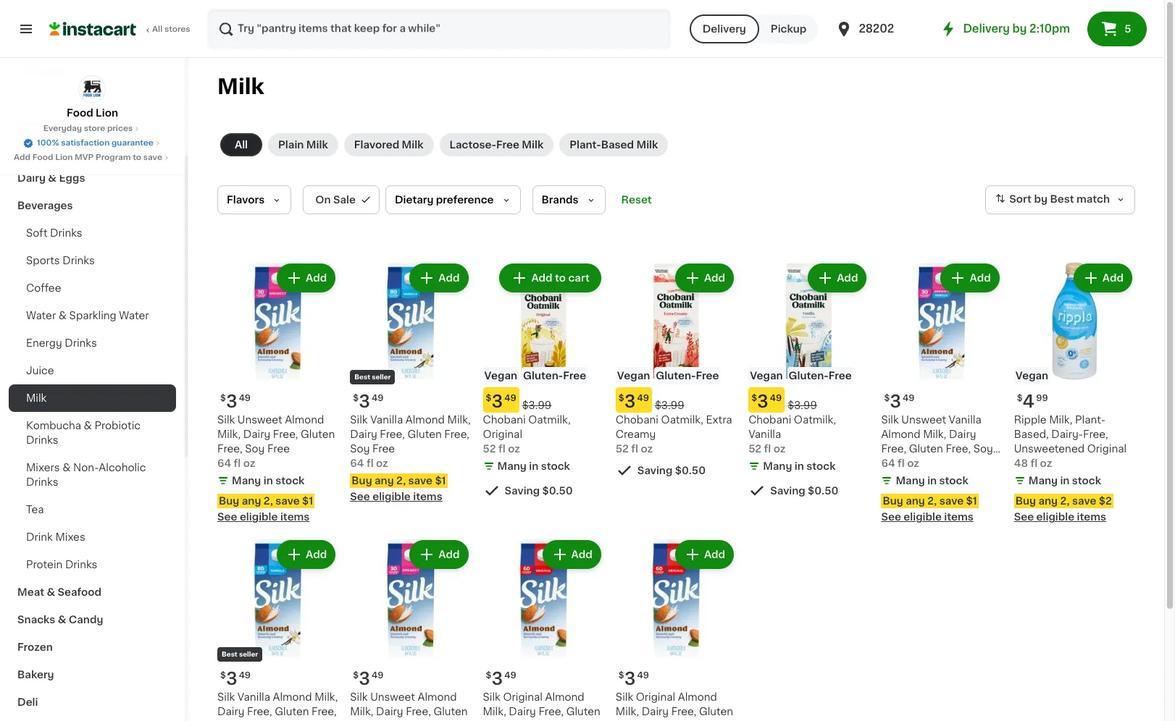 Task type: describe. For each thing, give the bounding box(es) containing it.
vegan for chobani oatmilk, original
[[484, 371, 517, 381]]

juice
[[26, 366, 54, 376]]

sparkling
[[69, 311, 116, 321]]

vegan gluten-free for chobani oatmilk, original 52 fl oz
[[484, 371, 586, 381]]

100% satisfaction guarantee button
[[23, 135, 162, 149]]

2 water from the left
[[119, 311, 149, 321]]

reset button
[[617, 185, 656, 214]]

see for silk unsweet vanilla almond milk, dairy free, gluten free, soy free
[[881, 512, 901, 523]]

many in stock for chobani oatmilk, vanilla 52 fl oz
[[763, 462, 836, 472]]

milk, inside silk unsweet almond milk, dairy free, gluten free, soy free
[[350, 707, 374, 717]]

lists link
[[9, 57, 176, 86]]

free inside the silk unsweet almond milk, dairy free, gluten free, soy free 64 fl oz
[[267, 444, 290, 455]]

meat
[[17, 588, 44, 598]]

oz inside silk vanilla almond milk, dairy free, gluten free, soy free 64 fl oz
[[376, 459, 388, 469]]

oz inside chobani oatmilk, original 52 fl oz
[[508, 444, 520, 455]]

fl inside the silk unsweet almond milk, dairy free, gluten free, soy free 64 fl oz
[[234, 459, 241, 469]]

vegan gluten-free for chobani oatmilk, vanilla 52 fl oz
[[750, 371, 852, 381]]

& for mixers
[[62, 463, 71, 473]]

creamy
[[616, 430, 656, 440]]

99
[[1036, 394, 1048, 403]]

gluten inside silk unsweet almond milk, dairy free, gluten free, soy free
[[434, 707, 468, 717]]

flavored milk link
[[344, 133, 434, 157]]

delivery by 2:10pm
[[963, 23, 1070, 34]]

see for ripple milk, plant- based, dairy-free, unsweetened original
[[1014, 513, 1034, 523]]

save down 'guarantee'
[[143, 154, 162, 162]]

product group containing 4
[[1014, 261, 1135, 525]]

dairy & eggs link
[[9, 164, 176, 192]]

chobani for chobani oatmilk, vanilla
[[749, 415, 791, 426]]

drinks inside mixers & non-alcoholic drinks
[[26, 478, 58, 488]]

buy for silk unsweet vanilla almond milk, dairy free, gluten free, soy free
[[883, 497, 903, 507]]

brands
[[542, 195, 579, 205]]

by for delivery
[[1013, 23, 1027, 34]]

guarantee
[[112, 139, 154, 147]]

cart
[[568, 273, 590, 283]]

& for snacks
[[58, 615, 66, 625]]

lists
[[41, 67, 66, 77]]

dairy inside silk vanilla almond milk, dairy free, gluten free, soy free 64 fl oz
[[350, 430, 377, 440]]

soy inside the silk unsweet vanilla almond milk, dairy free, gluten free, soy free
[[974, 444, 993, 455]]

2:10pm
[[1030, 23, 1070, 34]]

stores
[[164, 25, 190, 33]]

service type group
[[690, 14, 818, 43]]

$1 for silk vanilla almond milk, dairy free, gluten free, soy free
[[435, 476, 446, 486]]

by for sort
[[1034, 194, 1048, 204]]

to inside button
[[555, 273, 566, 283]]

oz inside the silk unsweet almond milk, dairy free, gluten free, soy free 64 fl oz
[[243, 459, 255, 469]]

produce
[[17, 146, 62, 156]]

meat & seafood
[[17, 588, 101, 598]]

fl inside ripple milk, plant- based, dairy-free, unsweetened original 48 fl oz
[[1031, 459, 1038, 469]]

$ 4 99
[[1017, 394, 1048, 410]]

2, for silk unsweet almond milk, dairy free, gluten free, soy free
[[264, 497, 273, 507]]

any for silk unsweet almond milk, dairy free, gluten free, soy free
[[242, 497, 261, 507]]

unsweet inside silk unsweet almond milk, dairy free, gluten free, soy free
[[370, 692, 415, 703]]

mixes
[[55, 533, 85, 543]]

milk inside flavored milk link
[[402, 140, 424, 150]]

dairy inside the silk vanilla almond milk, dairy free, gluten free, soy free
[[217, 707, 245, 717]]

vegan for chobani oatmilk, vanilla
[[750, 371, 783, 381]]

tea
[[26, 505, 44, 515]]

0 horizontal spatial food
[[32, 154, 53, 162]]

Best match Sort by field
[[986, 185, 1135, 214]]

vanilla inside silk vanilla almond milk, dairy free, gluten free, soy free 64 fl oz
[[370, 415, 403, 426]]

1 vertical spatial best
[[355, 374, 370, 381]]

0 vertical spatial best seller
[[355, 374, 391, 381]]

add food lion mvp program to save link
[[14, 152, 171, 164]]

prices
[[107, 125, 133, 133]]

everyday
[[43, 125, 82, 133]]

silk unsweet almond milk, dairy free, gluten free, soy free
[[350, 692, 468, 722]]

3 vegan gluten-free from the left
[[617, 371, 719, 381]]

soft drinks
[[26, 228, 82, 238]]

fl inside chobani oatmilk, original 52 fl oz
[[499, 444, 506, 455]]

eligible for silk vanilla almond milk, dairy free, gluten free, soy free
[[373, 492, 411, 502]]

instacart logo image
[[49, 20, 136, 38]]

add to cart
[[531, 273, 590, 283]]

protein drinks link
[[9, 551, 176, 579]]

food lion
[[67, 108, 118, 118]]

original inside chobani oatmilk, original 52 fl oz
[[483, 430, 522, 440]]

almond inside the silk unsweet vanilla almond milk, dairy free, gluten free, soy free
[[881, 430, 921, 440]]

48
[[1014, 459, 1028, 469]]

deli
[[17, 698, 38, 708]]

all stores
[[152, 25, 190, 33]]

milk inside lactose-free milk link
[[522, 140, 544, 150]]

milk up all link in the top of the page
[[217, 76, 264, 97]]

drink mixes
[[26, 533, 85, 543]]

2, for silk vanilla almond milk, dairy free, gluten free, soy free
[[396, 476, 406, 486]]

water & sparkling water
[[26, 311, 149, 321]]

$3.49 original price: $3.99 element for chobani oatmilk, original 52 fl oz
[[483, 388, 604, 413]]

2, for silk unsweet vanilla almond milk, dairy free, gluten free, soy free
[[928, 497, 937, 507]]

52 for chobani oatmilk, vanilla 52 fl oz
[[749, 444, 762, 455]]

pickup button
[[759, 14, 818, 43]]

items for silk unsweet vanilla almond milk, dairy free, gluten free, soy free
[[944, 512, 974, 523]]

gluten inside the silk vanilla almond milk, dairy free, gluten free, soy free
[[275, 707, 309, 717]]

gluten- for chobani oatmilk, original 52 fl oz
[[523, 371, 563, 381]]

snacks & candy link
[[9, 606, 176, 634]]

plain
[[278, 140, 304, 150]]

all link
[[220, 133, 262, 157]]

everyday store prices link
[[43, 123, 142, 135]]

gluten- for chobani oatmilk, vanilla 52 fl oz
[[789, 371, 829, 381]]

seafood
[[58, 588, 101, 598]]

64 for silk vanilla almond milk, dairy free, gluten free, soy free 64 fl oz
[[350, 459, 364, 469]]

fl inside chobani oatmilk, vanilla 52 fl oz
[[764, 444, 771, 455]]

vegan for chobani oatmilk, extra creamy
[[617, 371, 650, 381]]

energy
[[26, 338, 62, 349]]

save for silk unsweet almond milk, dairy free, gluten free, soy free
[[276, 497, 300, 507]]

free inside silk unsweet almond milk, dairy free, gluten free, soy free
[[400, 721, 423, 722]]

items for silk unsweet almond milk, dairy free, gluten free, soy free
[[280, 512, 310, 523]]

2, for ripple milk, plant- based, dairy-free, unsweetened original
[[1060, 497, 1070, 507]]

$2
[[1099, 497, 1112, 507]]

100%
[[37, 139, 59, 147]]

drinks for energy drinks
[[65, 338, 97, 349]]

buy any 2, save $2 see eligible items
[[1014, 497, 1112, 523]]

beverages
[[17, 201, 73, 211]]

vanilla inside the silk vanilla almond milk, dairy free, gluten free, soy free
[[238, 692, 270, 703]]

flavors
[[227, 195, 265, 205]]

almond inside silk vanilla almond milk, dairy free, gluten free, soy free 64 fl oz
[[406, 415, 445, 426]]

mixers & non-alcoholic drinks link
[[9, 454, 176, 496]]

plant-based milk
[[570, 140, 658, 150]]

chobani oatmilk, vanilla 52 fl oz
[[749, 415, 836, 455]]

program
[[96, 154, 131, 162]]

dietary preference
[[395, 195, 494, 205]]

silk unsweet vanilla almond milk, dairy free, gluten free, soy free
[[881, 415, 993, 469]]

food lion logo image
[[79, 75, 106, 103]]

ripple
[[1014, 415, 1047, 426]]

in for ripple milk, plant- based, dairy-free, unsweetened original 48 fl oz
[[1060, 476, 1070, 486]]

all for all
[[235, 140, 248, 150]]

protein
[[26, 560, 63, 570]]

any for silk unsweet vanilla almond milk, dairy free, gluten free, soy free
[[906, 497, 925, 507]]

based
[[601, 140, 634, 150]]

energy drinks link
[[9, 330, 176, 357]]

all for all stores
[[152, 25, 162, 33]]

on sale
[[315, 195, 356, 205]]

gluten inside the silk unsweet vanilla almond milk, dairy free, gluten free, soy free
[[909, 444, 943, 455]]

$3.49 original price: $3.99 element for chobani oatmilk, vanilla 52 fl oz
[[749, 388, 870, 413]]

many in stock for chobani oatmilk, original 52 fl oz
[[497, 462, 570, 472]]

save for ripple milk, plant- based, dairy-free, unsweetened original
[[1072, 497, 1097, 507]]

many in stock down 64 fl oz
[[896, 476, 969, 486]]

buy any 2, save $1 see eligible items for silk vanilla almond milk, dairy free, gluten free, soy free
[[350, 476, 446, 502]]

add to cart button
[[501, 265, 600, 291]]

satisfaction
[[61, 139, 110, 147]]

any for silk vanilla almond milk, dairy free, gluten free, soy free
[[375, 476, 394, 486]]

buy for silk unsweet almond milk, dairy free, gluten free, soy free
[[219, 497, 239, 507]]

soy inside silk vanilla almond milk, dairy free, gluten free, soy free 64 fl oz
[[350, 444, 370, 455]]

eligible for silk unsweet almond milk, dairy free, gluten free, soy free
[[240, 512, 278, 523]]

unsweet for free
[[902, 415, 946, 426]]

lactose-free milk link
[[439, 133, 554, 157]]

vanilla inside chobani oatmilk, vanilla 52 fl oz
[[749, 430, 781, 440]]

& for water
[[59, 311, 67, 321]]

dairy inside the silk unsweet vanilla almond milk, dairy free, gluten free, soy free
[[949, 430, 976, 440]]

chobani oatmilk, original 52 fl oz
[[483, 415, 571, 455]]

in for chobani oatmilk, original 52 fl oz
[[529, 462, 539, 472]]

almond inside silk unsweet almond milk, dairy free, gluten free, soy free
[[418, 692, 457, 703]]

add button inside the product group
[[1075, 265, 1131, 291]]

dairy inside silk unsweet almond milk, dairy free, gluten free, soy free
[[376, 707, 403, 717]]

many for chobani oatmilk, original
[[497, 462, 527, 472]]

oatmilk, for chobani oatmilk, original
[[528, 415, 571, 426]]

vanilla inside the silk unsweet vanilla almond milk, dairy free, gluten free, soy free
[[949, 415, 982, 426]]

original inside ripple milk, plant- based, dairy-free, unsweetened original 48 fl oz
[[1087, 444, 1127, 455]]

silk inside silk vanilla almond milk, dairy free, gluten free, soy free 64 fl oz
[[350, 415, 368, 426]]

28202
[[859, 23, 894, 34]]

pickup
[[771, 24, 807, 34]]

5
[[1125, 24, 1131, 34]]



Task type: locate. For each thing, give the bounding box(es) containing it.
lion up store
[[96, 108, 118, 118]]

0 horizontal spatial water
[[26, 311, 56, 321]]

dietary preference button
[[385, 185, 521, 214]]

stock down the silk unsweet vanilla almond milk, dairy free, gluten free, soy free on the right of page
[[939, 476, 969, 486]]

1 horizontal spatial all
[[235, 140, 248, 150]]

1 horizontal spatial food
[[67, 108, 93, 118]]

by
[[1013, 23, 1027, 34], [1034, 194, 1048, 204]]

eligible inside buy any 2, save $2 see eligible items
[[1037, 513, 1075, 523]]

$3.49 original price: $3.99 element up chobani oatmilk, extra creamy 52 fl oz
[[616, 388, 737, 413]]

milk right based on the right top of page
[[637, 140, 658, 150]]

1 horizontal spatial $3.49 original price: $3.99 element
[[616, 388, 737, 413]]

vegan up 99
[[1016, 371, 1049, 381]]

milk right plain
[[306, 140, 328, 150]]

oatmilk, for chobani oatmilk, vanilla
[[794, 415, 836, 426]]

0 horizontal spatial vegan gluten-free
[[484, 371, 586, 381]]

52 for chobani oatmilk, original 52 fl oz
[[483, 444, 496, 455]]

2 chobani from the left
[[749, 415, 791, 426]]

chobani for chobani oatmilk, original
[[483, 415, 526, 426]]

52 inside chobani oatmilk, original 52 fl oz
[[483, 444, 496, 455]]

0 horizontal spatial seller
[[239, 651, 258, 658]]

1 horizontal spatial unsweet
[[370, 692, 415, 703]]

1 vertical spatial plant-
[[1075, 415, 1106, 426]]

many for ripple milk, plant- based, dairy-free, unsweetened original
[[1029, 476, 1058, 486]]

& inside dairy & eggs link
[[48, 173, 57, 183]]

vanilla
[[370, 415, 403, 426], [949, 415, 982, 426], [749, 430, 781, 440], [238, 692, 270, 703]]

2 horizontal spatial buy any 2, save $1 see eligible items
[[881, 497, 977, 523]]

save inside buy any 2, save $2 see eligible items
[[1072, 497, 1097, 507]]

2, down the silk unsweet vanilla almond milk, dairy free, gluten free, soy free on the right of page
[[928, 497, 937, 507]]

add button
[[278, 265, 334, 291], [411, 265, 467, 291], [677, 265, 733, 291], [810, 265, 865, 291], [942, 265, 998, 291], [1075, 265, 1131, 291], [278, 542, 334, 568], [411, 542, 467, 568], [544, 542, 600, 568], [677, 542, 733, 568]]

1 vertical spatial best seller
[[222, 651, 258, 658]]

many for silk unsweet vanilla almond milk, dairy free, gluten free, soy free
[[896, 476, 925, 486]]

see for silk unsweet almond milk, dairy free, gluten free, soy free
[[217, 512, 237, 523]]

on
[[315, 195, 331, 205]]

0 horizontal spatial by
[[1013, 23, 1027, 34]]

reset
[[621, 195, 652, 205]]

to left cart
[[555, 273, 566, 283]]

drinks down kombucha at the left
[[26, 435, 58, 446]]

add inside button
[[531, 273, 553, 283]]

milk down juice
[[26, 393, 47, 404]]

seller up the silk vanilla almond milk, dairy free, gluten free, soy free
[[239, 651, 258, 658]]

by left 2:10pm
[[1013, 23, 1027, 34]]

3 52 from the left
[[616, 444, 629, 455]]

stock up $2 at right bottom
[[1072, 476, 1101, 486]]

64 for silk unsweet almond milk, dairy free, gluten free, soy free 64 fl oz
[[217, 459, 231, 469]]

soy
[[245, 444, 265, 455], [350, 444, 370, 455], [974, 444, 993, 455], [217, 721, 237, 722], [378, 721, 398, 722], [511, 721, 530, 722], [643, 721, 663, 722]]

delivery left 2:10pm
[[963, 23, 1010, 34]]

$3.99 for vanilla
[[788, 401, 817, 411]]

frozen
[[17, 643, 53, 653]]

2 $3.49 original price: $3.99 element from the left
[[749, 388, 870, 413]]

sort
[[1010, 194, 1032, 204]]

best inside best match sort by field
[[1050, 194, 1074, 204]]

1 horizontal spatial delivery
[[963, 23, 1010, 34]]

2 horizontal spatial 52
[[749, 444, 762, 455]]

buy any 2, save $1 see eligible items
[[350, 476, 446, 502], [217, 497, 313, 523], [881, 497, 977, 523]]

by right sort
[[1034, 194, 1048, 204]]

2,
[[396, 476, 406, 486], [264, 497, 273, 507], [928, 497, 937, 507], [1060, 497, 1070, 507]]

many down chobani oatmilk, vanilla 52 fl oz
[[763, 462, 792, 472]]

gluten- up chobani oatmilk, extra creamy 52 fl oz
[[656, 371, 696, 381]]

drinks inside kombucha & probiotic drinks
[[26, 435, 58, 446]]

soy inside the silk unsweet almond milk, dairy free, gluten free, soy free 64 fl oz
[[245, 444, 265, 455]]

2 horizontal spatial $3.99
[[788, 401, 817, 411]]

0 horizontal spatial $3.99
[[522, 401, 552, 411]]

2 horizontal spatial chobani
[[749, 415, 791, 426]]

buy any 2, save $1 see eligible items for silk unsweet vanilla almond milk, dairy free, gluten free, soy free
[[881, 497, 977, 523]]

buy any 2, save $1 see eligible items for silk unsweet almond milk, dairy free, gluten free, soy free
[[217, 497, 313, 523]]

many down unsweetened
[[1029, 476, 1058, 486]]

by inside best match sort by field
[[1034, 194, 1048, 204]]

eggs
[[59, 173, 85, 183]]

drink mixes link
[[9, 524, 176, 551]]

store
[[84, 125, 105, 133]]

vegan gluten-free up chobani oatmilk, extra creamy 52 fl oz
[[617, 371, 719, 381]]

milk, inside ripple milk, plant- based, dairy-free, unsweetened original 48 fl oz
[[1049, 415, 1073, 426]]

0 vertical spatial best
[[1050, 194, 1074, 204]]

soft
[[26, 228, 47, 238]]

0 horizontal spatial lion
[[55, 154, 73, 162]]

$1 down the silk unsweet vanilla almond milk, dairy free, gluten free, soy free on the right of page
[[966, 497, 977, 507]]

delivery for delivery
[[703, 24, 746, 34]]

oz inside ripple milk, plant- based, dairy-free, unsweetened original 48 fl oz
[[1040, 459, 1052, 469]]

fl inside silk vanilla almond milk, dairy free, gluten free, soy free 64 fl oz
[[367, 459, 374, 469]]

oatmilk, inside chobani oatmilk, vanilla 52 fl oz
[[794, 415, 836, 426]]

sports drinks link
[[9, 247, 176, 275]]

in down chobani oatmilk, vanilla 52 fl oz
[[795, 462, 804, 472]]

$3.49 original price: $3.99 element up chobani oatmilk, vanilla 52 fl oz
[[749, 388, 870, 413]]

1 silk original almond milk, dairy free, gluten free, soy free from the left
[[483, 692, 601, 722]]

many down 64 fl oz
[[896, 476, 925, 486]]

many down the silk unsweet almond milk, dairy free, gluten free, soy free 64 fl oz
[[232, 476, 261, 486]]

vegan
[[484, 371, 517, 381], [750, 371, 783, 381], [617, 371, 650, 381], [1016, 371, 1049, 381]]

by inside delivery by 2:10pm link
[[1013, 23, 1027, 34]]

2 horizontal spatial vegan gluten-free
[[750, 371, 852, 381]]

buy inside buy any 2, save $2 see eligible items
[[1016, 497, 1036, 507]]

milk inside plain milk link
[[306, 140, 328, 150]]

product group
[[217, 261, 339, 525], [350, 261, 471, 505], [483, 261, 604, 506], [616, 261, 737, 486], [749, 261, 870, 506], [881, 261, 1003, 525], [1014, 261, 1135, 525], [217, 538, 339, 722], [350, 538, 471, 722], [483, 538, 604, 722], [616, 538, 737, 722]]

49
[[239, 394, 251, 403], [372, 394, 384, 403], [504, 394, 516, 403], [770, 394, 782, 403], [903, 394, 915, 403], [637, 394, 649, 403], [239, 671, 251, 680], [372, 671, 384, 680], [504, 671, 516, 680], [637, 671, 649, 680]]

many in stock for ripple milk, plant- based, dairy-free, unsweetened original 48 fl oz
[[1029, 476, 1101, 486]]

0 horizontal spatial best seller
[[222, 651, 258, 658]]

1 vertical spatial food
[[32, 154, 53, 162]]

coffee link
[[9, 275, 176, 302]]

see inside buy any 2, save $2 see eligible items
[[1014, 513, 1034, 523]]

drinks for protein drinks
[[65, 560, 97, 570]]

$3.99
[[522, 401, 552, 411], [788, 401, 817, 411], [655, 401, 684, 411]]

any for ripple milk, plant- based, dairy-free, unsweetened original
[[1039, 497, 1058, 507]]

oz inside chobani oatmilk, extra creamy 52 fl oz
[[641, 444, 653, 455]]

drink
[[26, 533, 53, 543]]

& up energy drinks
[[59, 311, 67, 321]]

delivery inside button
[[703, 24, 746, 34]]

drinks for soft drinks
[[50, 228, 82, 238]]

2, left $2 at right bottom
[[1060, 497, 1070, 507]]

items for silk vanilla almond milk, dairy free, gluten free, soy free
[[413, 492, 442, 502]]

delivery left pickup button at the top right
[[703, 24, 746, 34]]

0 vertical spatial lion
[[96, 108, 118, 118]]

juice link
[[9, 357, 176, 385]]

1 horizontal spatial 52
[[616, 444, 629, 455]]

all left plain
[[235, 140, 248, 150]]

many inside the product group
[[1029, 476, 1058, 486]]

$3.99 up chobani oatmilk, vanilla 52 fl oz
[[788, 401, 817, 411]]

many in stock down the silk unsweet almond milk, dairy free, gluten free, soy free 64 fl oz
[[232, 476, 305, 486]]

lactose-
[[450, 140, 496, 150]]

all left the stores
[[152, 25, 162, 33]]

drinks up seafood
[[65, 560, 97, 570]]

5 button
[[1088, 12, 1147, 46]]

2 64 from the left
[[350, 459, 364, 469]]

free inside the silk unsweet vanilla almond milk, dairy free, gluten free, soy free
[[881, 459, 904, 469]]

1 horizontal spatial to
[[555, 273, 566, 283]]

1 $3.49 original price: $3.99 element from the left
[[483, 388, 604, 413]]

1 vegan gluten-free from the left
[[484, 371, 586, 381]]

0 vertical spatial seller
[[372, 374, 391, 381]]

$3.49 original price: $3.99 element up chobani oatmilk, original 52 fl oz
[[483, 388, 604, 413]]

preference
[[436, 195, 494, 205]]

stock for silk unsweet almond milk, dairy free, gluten free, soy free 64 fl oz
[[275, 476, 305, 486]]

in down chobani oatmilk, original 52 fl oz
[[529, 462, 539, 472]]

free, inside ripple milk, plant- based, dairy-free, unsweetened original 48 fl oz
[[1083, 430, 1108, 440]]

many in stock inside the product group
[[1029, 476, 1101, 486]]

snacks & candy
[[17, 615, 103, 625]]

plant-based milk link
[[560, 133, 668, 157]]

oatmilk, inside chobani oatmilk, extra creamy 52 fl oz
[[661, 415, 704, 426]]

best match
[[1050, 194, 1110, 204]]

meat & seafood link
[[9, 579, 176, 606]]

sale
[[333, 195, 356, 205]]

& left candy
[[58, 615, 66, 625]]

1 horizontal spatial 64
[[350, 459, 364, 469]]

drinks down mixers
[[26, 478, 58, 488]]

free inside the silk vanilla almond milk, dairy free, gluten free, soy free
[[240, 721, 262, 722]]

free inside silk vanilla almond milk, dairy free, gluten free, soy free 64 fl oz
[[372, 444, 395, 455]]

lion
[[96, 108, 118, 118], [55, 154, 73, 162]]

sports drinks
[[26, 256, 95, 266]]

1 horizontal spatial buy any 2, save $1 see eligible items
[[350, 476, 446, 502]]

chobani inside chobani oatmilk, original 52 fl oz
[[483, 415, 526, 426]]

1 horizontal spatial lion
[[96, 108, 118, 118]]

0 horizontal spatial silk original almond milk, dairy free, gluten free, soy free
[[483, 692, 601, 722]]

eligible for ripple milk, plant- based, dairy-free, unsweetened original
[[1037, 513, 1075, 523]]

silk inside the silk unsweet vanilla almond milk, dairy free, gluten free, soy free
[[881, 415, 899, 426]]

2 silk original almond milk, dairy free, gluten free, soy free from the left
[[616, 692, 733, 722]]

save down silk vanilla almond milk, dairy free, gluten free, soy free 64 fl oz
[[408, 476, 433, 486]]

1 vertical spatial all
[[235, 140, 248, 150]]

3 oatmilk, from the left
[[661, 415, 704, 426]]

$1 for silk unsweet vanilla almond milk, dairy free, gluten free, soy free
[[966, 497, 977, 507]]

drinks down water & sparkling water
[[65, 338, 97, 349]]

vegan gluten-free up chobani oatmilk, vanilla 52 fl oz
[[750, 371, 852, 381]]

save down the silk unsweet vanilla almond milk, dairy free, gluten free, soy free on the right of page
[[940, 497, 964, 507]]

plant- inside ripple milk, plant- based, dairy-free, unsweetened original 48 fl oz
[[1075, 415, 1106, 426]]

$1 down the silk unsweet almond milk, dairy free, gluten free, soy free 64 fl oz
[[302, 497, 313, 507]]

add food lion mvp program to save
[[14, 154, 162, 162]]

52 inside chobani oatmilk, extra creamy 52 fl oz
[[616, 444, 629, 455]]

1 horizontal spatial best seller
[[355, 374, 391, 381]]

0 horizontal spatial to
[[133, 154, 141, 162]]

1 horizontal spatial gluten-
[[656, 371, 696, 381]]

oz inside chobani oatmilk, vanilla 52 fl oz
[[774, 444, 786, 455]]

deli link
[[9, 689, 176, 717]]

stock for chobani oatmilk, original 52 fl oz
[[541, 462, 570, 472]]

2, down the silk unsweet almond milk, dairy free, gluten free, soy free 64 fl oz
[[264, 497, 273, 507]]

silk
[[217, 415, 235, 426], [350, 415, 368, 426], [881, 415, 899, 426], [217, 692, 235, 703], [350, 692, 368, 703], [483, 692, 501, 703], [616, 692, 633, 703]]

1 vertical spatial to
[[555, 273, 566, 283]]

gluten- up chobani oatmilk, original 52 fl oz
[[523, 371, 563, 381]]

water down 'coffee'
[[26, 311, 56, 321]]

drinks for sports drinks
[[62, 256, 95, 266]]

0 horizontal spatial chobani
[[483, 415, 526, 426]]

bakery link
[[9, 662, 176, 689]]

items inside buy any 2, save $2 see eligible items
[[1077, 513, 1107, 523]]

many for silk unsweet almond milk, dairy free, gluten free, soy free
[[232, 476, 261, 486]]

many in stock down chobani oatmilk, original 52 fl oz
[[497, 462, 570, 472]]

& for kombucha
[[84, 421, 92, 431]]

1 horizontal spatial silk original almond milk, dairy free, gluten free, soy free
[[616, 692, 733, 722]]

plain milk
[[278, 140, 328, 150]]

plant- up dairy-
[[1075, 415, 1106, 426]]

1 oatmilk, from the left
[[528, 415, 571, 426]]

0 horizontal spatial oatmilk,
[[528, 415, 571, 426]]

many
[[497, 462, 527, 472], [763, 462, 792, 472], [232, 476, 261, 486], [896, 476, 925, 486], [1029, 476, 1058, 486]]

many for chobani oatmilk, vanilla
[[763, 462, 792, 472]]

extra
[[706, 415, 732, 426]]

52
[[483, 444, 496, 455], [749, 444, 762, 455], [616, 444, 629, 455]]

3 64 from the left
[[881, 459, 895, 469]]

seller
[[372, 374, 391, 381], [239, 651, 258, 658]]

vegan gluten-free up chobani oatmilk, original 52 fl oz
[[484, 371, 586, 381]]

kombucha & probiotic drinks link
[[9, 412, 176, 454]]

recipes link
[[9, 109, 176, 137]]

mixers & non-alcoholic drinks
[[26, 463, 146, 488]]

see
[[350, 492, 370, 502], [217, 512, 237, 523], [881, 512, 901, 523], [1014, 513, 1034, 523]]

mixers
[[26, 463, 60, 473]]

0 horizontal spatial $3.49 original price: $3.99 element
[[483, 388, 604, 413]]

3 gluten- from the left
[[656, 371, 696, 381]]

stock down the silk unsweet almond milk, dairy free, gluten free, soy free 64 fl oz
[[275, 476, 305, 486]]

almond
[[285, 415, 324, 426], [406, 415, 445, 426], [881, 430, 921, 440], [273, 692, 312, 703], [418, 692, 457, 703], [545, 692, 584, 703], [678, 692, 717, 703]]

milk right the lactose-
[[522, 140, 544, 150]]

oz
[[508, 444, 520, 455], [774, 444, 786, 455], [641, 444, 653, 455], [243, 459, 255, 469], [376, 459, 388, 469], [907, 459, 919, 469], [1040, 459, 1052, 469]]

2 52 from the left
[[749, 444, 762, 455]]

4 vegan from the left
[[1016, 371, 1049, 381]]

recipes
[[17, 118, 60, 128]]

silk vanilla almond milk, dairy free, gluten free, soy free 64 fl oz
[[350, 415, 471, 469]]

plain milk link
[[268, 133, 338, 157]]

almond inside the silk unsweet almond milk, dairy free, gluten free, soy free 64 fl oz
[[285, 415, 324, 426]]

in up buy any 2, save $2 see eligible items
[[1060, 476, 1070, 486]]

2 $3.99 from the left
[[788, 401, 817, 411]]

$ inside $ 4 99
[[1017, 394, 1023, 403]]

1 horizontal spatial plant-
[[1075, 415, 1106, 426]]

1 horizontal spatial vegan gluten-free
[[617, 371, 719, 381]]

vegan inside the product group
[[1016, 371, 1049, 381]]

1 gluten- from the left
[[523, 371, 563, 381]]

buy for ripple milk, plant- based, dairy-free, unsweetened original
[[1016, 497, 1036, 507]]

in for chobani oatmilk, vanilla 52 fl oz
[[795, 462, 804, 472]]

3 vegan from the left
[[617, 371, 650, 381]]

stock down chobani oatmilk, original 52 fl oz
[[541, 462, 570, 472]]

in down the silk unsweet almond milk, dairy free, gluten free, soy free 64 fl oz
[[264, 476, 273, 486]]

None search field
[[207, 9, 671, 49]]

fl inside chobani oatmilk, extra creamy 52 fl oz
[[631, 444, 638, 455]]

2, inside buy any 2, save $2 see eligible items
[[1060, 497, 1070, 507]]

0 horizontal spatial 64
[[217, 459, 231, 469]]

0 vertical spatial to
[[133, 154, 141, 162]]

to down 'guarantee'
[[133, 154, 141, 162]]

milk link
[[9, 385, 176, 412]]

$1 down silk vanilla almond milk, dairy free, gluten free, soy free 64 fl oz
[[435, 476, 446, 486]]

2 horizontal spatial gluten-
[[789, 371, 829, 381]]

stock down chobani oatmilk, vanilla 52 fl oz
[[807, 462, 836, 472]]

dairy inside the silk unsweet almond milk, dairy free, gluten free, soy free 64 fl oz
[[243, 430, 271, 440]]

2 oatmilk, from the left
[[794, 415, 836, 426]]

2 horizontal spatial $3.49 original price: $3.99 element
[[749, 388, 870, 413]]

oatmilk, inside chobani oatmilk, original 52 fl oz
[[528, 415, 571, 426]]

0 vertical spatial plant-
[[570, 140, 601, 150]]

0 vertical spatial all
[[152, 25, 162, 33]]

water right sparkling
[[119, 311, 149, 321]]

2 horizontal spatial 64
[[881, 459, 895, 469]]

& for meat
[[47, 588, 55, 598]]

& inside the snacks & candy link
[[58, 615, 66, 625]]

$3.99 up chobani oatmilk, extra creamy 52 fl oz
[[655, 401, 684, 411]]

buy for silk vanilla almond milk, dairy free, gluten free, soy free
[[352, 476, 372, 486]]

tea link
[[9, 496, 176, 524]]

almond inside the silk vanilla almond milk, dairy free, gluten free, soy free
[[273, 692, 312, 703]]

3 $3.49 original price: $3.99 element from the left
[[616, 388, 737, 413]]

coffee
[[26, 283, 61, 293]]

lion left mvp
[[55, 154, 73, 162]]

many down chobani oatmilk, original 52 fl oz
[[497, 462, 527, 472]]

2 horizontal spatial best
[[1050, 194, 1074, 204]]

milk, inside the silk vanilla almond milk, dairy free, gluten free, soy free
[[315, 692, 338, 703]]

& left non-
[[62, 463, 71, 473]]

0 horizontal spatial all
[[152, 25, 162, 33]]

food down 100%
[[32, 154, 53, 162]]

1 water from the left
[[26, 311, 56, 321]]

milk right flavored
[[402, 140, 424, 150]]

save down the silk unsweet almond milk, dairy free, gluten free, soy free 64 fl oz
[[276, 497, 300, 507]]

1 horizontal spatial by
[[1034, 194, 1048, 204]]

stock for ripple milk, plant- based, dairy-free, unsweetened original 48 fl oz
[[1072, 476, 1101, 486]]

frozen link
[[9, 634, 176, 662]]

seller up silk vanilla almond milk, dairy free, gluten free, soy free 64 fl oz
[[372, 374, 391, 381]]

in down the silk unsweet vanilla almond milk, dairy free, gluten free, soy free on the right of page
[[928, 476, 937, 486]]

3 chobani from the left
[[616, 415, 659, 426]]

& for dairy
[[48, 173, 57, 183]]

100% satisfaction guarantee
[[37, 139, 154, 147]]

2 horizontal spatial unsweet
[[902, 415, 946, 426]]

ripple milk, plant- based, dairy-free, unsweetened original 48 fl oz
[[1014, 415, 1127, 469]]

many in stock for silk unsweet almond milk, dairy free, gluten free, soy free 64 fl oz
[[232, 476, 305, 486]]

silk vanilla almond milk, dairy free, gluten free, soy free
[[217, 692, 338, 722]]

0 horizontal spatial delivery
[[703, 24, 746, 34]]

silk inside the silk vanilla almond milk, dairy free, gluten free, soy free
[[217, 692, 235, 703]]

2 vegan gluten-free from the left
[[750, 371, 852, 381]]

soy inside the silk vanilla almond milk, dairy free, gluten free, soy free
[[217, 721, 237, 722]]

many in stock up buy any 2, save $2 see eligible items
[[1029, 476, 1101, 486]]

silk inside the silk unsweet almond milk, dairy free, gluten free, soy free 64 fl oz
[[217, 415, 235, 426]]

energy drinks
[[26, 338, 97, 349]]

2, down silk vanilla almond milk, dairy free, gluten free, soy free 64 fl oz
[[396, 476, 406, 486]]

milk, inside the silk unsweet vanilla almond milk, dairy free, gluten free, soy free
[[923, 430, 947, 440]]

buy any 2, save $1 see eligible items down 64 fl oz
[[881, 497, 977, 523]]

1 horizontal spatial oatmilk,
[[661, 415, 704, 426]]

snacks
[[17, 615, 55, 625]]

milk inside plant-based milk link
[[637, 140, 658, 150]]

1 vertical spatial by
[[1034, 194, 1048, 204]]

everyday store prices
[[43, 125, 133, 133]]

1 horizontal spatial seller
[[372, 374, 391, 381]]

0 horizontal spatial $1
[[302, 497, 313, 507]]

stock for chobani oatmilk, vanilla 52 fl oz
[[807, 462, 836, 472]]

1 vertical spatial seller
[[239, 651, 258, 658]]

any inside buy any 2, save $2 see eligible items
[[1039, 497, 1058, 507]]

& inside water & sparkling water link
[[59, 311, 67, 321]]

oatmilk,
[[528, 415, 571, 426], [794, 415, 836, 426], [661, 415, 704, 426]]

1 $3.99 from the left
[[522, 401, 552, 411]]

candy
[[69, 615, 103, 625]]

save for silk unsweet vanilla almond milk, dairy free, gluten free, soy free
[[940, 497, 964, 507]]

& inside mixers & non-alcoholic drinks
[[62, 463, 71, 473]]

food up everyday store prices
[[67, 108, 93, 118]]

2 gluten- from the left
[[789, 371, 829, 381]]

any down the silk unsweet almond milk, dairy free, gluten free, soy free 64 fl oz
[[242, 497, 261, 507]]

64 inside the silk unsweet almond milk, dairy free, gluten free, soy free 64 fl oz
[[217, 459, 231, 469]]

3 $3.99 from the left
[[655, 401, 684, 411]]

vegan up creamy
[[617, 371, 650, 381]]

& inside meat & seafood link
[[47, 588, 55, 598]]

dietary
[[395, 195, 434, 205]]

gluten inside silk vanilla almond milk, dairy free, gluten free, soy free 64 fl oz
[[408, 430, 442, 440]]

1 vegan from the left
[[484, 371, 517, 381]]

original
[[483, 430, 522, 440], [1087, 444, 1127, 455], [503, 692, 543, 703], [636, 692, 675, 703]]

1 horizontal spatial $1
[[435, 476, 446, 486]]

eligible for silk unsweet vanilla almond milk, dairy free, gluten free, soy free
[[904, 512, 942, 523]]

& right the meat
[[47, 588, 55, 598]]

0 horizontal spatial gluten-
[[523, 371, 563, 381]]

$3.99 for original
[[522, 401, 552, 411]]

items for ripple milk, plant- based, dairy-free, unsweetened original
[[1077, 513, 1107, 523]]

gluten inside the silk unsweet almond milk, dairy free, gluten free, soy free 64 fl oz
[[301, 430, 335, 440]]

vegan gluten-free
[[484, 371, 586, 381], [750, 371, 852, 381], [617, 371, 719, 381]]

chobani inside chobani oatmilk, vanilla 52 fl oz
[[749, 415, 791, 426]]

probiotic
[[95, 421, 141, 431]]

in for silk unsweet almond milk, dairy free, gluten free, soy free 64 fl oz
[[264, 476, 273, 486]]

0 horizontal spatial unsweet
[[238, 415, 282, 426]]

2 horizontal spatial $1
[[966, 497, 977, 507]]

any down unsweetened
[[1039, 497, 1058, 507]]

$3.49 original price: $3.99 element
[[483, 388, 604, 413], [749, 388, 870, 413], [616, 388, 737, 413]]

Search field
[[209, 10, 669, 48]]

soy inside silk unsweet almond milk, dairy free, gluten free, soy free
[[378, 721, 398, 722]]

all
[[152, 25, 162, 33], [235, 140, 248, 150]]

& inside kombucha & probiotic drinks
[[84, 421, 92, 431]]

unsweet inside the silk unsweet almond milk, dairy free, gluten free, soy free 64 fl oz
[[238, 415, 282, 426]]

many in stock down chobani oatmilk, vanilla 52 fl oz
[[763, 462, 836, 472]]

64 fl oz
[[881, 459, 919, 469]]

& left eggs
[[48, 173, 57, 183]]

items
[[413, 492, 442, 502], [280, 512, 310, 523], [944, 512, 974, 523], [1077, 513, 1107, 523]]

$ 3 49
[[220, 394, 251, 410], [353, 394, 384, 410], [486, 394, 516, 410], [752, 394, 782, 410], [884, 394, 915, 410], [619, 394, 649, 410], [220, 671, 251, 687], [353, 671, 384, 687], [486, 671, 516, 687], [619, 671, 649, 687]]

any down silk vanilla almond milk, dairy free, gluten free, soy free 64 fl oz
[[375, 476, 394, 486]]

2 vertical spatial best
[[222, 651, 238, 658]]

silk inside silk unsweet almond milk, dairy free, gluten free, soy free
[[350, 692, 368, 703]]

2 horizontal spatial oatmilk,
[[794, 415, 836, 426]]

chobani inside chobani oatmilk, extra creamy 52 fl oz
[[616, 415, 659, 426]]

28202 button
[[836, 9, 923, 49]]

chobani oatmilk, extra creamy 52 fl oz
[[616, 415, 732, 455]]

1 horizontal spatial water
[[119, 311, 149, 321]]

1 horizontal spatial chobani
[[616, 415, 659, 426]]

0 vertical spatial by
[[1013, 23, 1027, 34]]

1 52 from the left
[[483, 444, 496, 455]]

save for silk vanilla almond milk, dairy free, gluten free, soy free
[[408, 476, 433, 486]]

kombucha & probiotic drinks
[[26, 421, 141, 446]]

1 chobani from the left
[[483, 415, 526, 426]]

based,
[[1014, 430, 1049, 440]]

soft drinks link
[[9, 220, 176, 247]]

milk, inside the silk unsweet almond milk, dairy free, gluten free, soy free 64 fl oz
[[217, 430, 241, 440]]

bakery
[[17, 670, 54, 680]]

alcoholic
[[99, 463, 146, 473]]

$3.99 up chobani oatmilk, original 52 fl oz
[[522, 401, 552, 411]]

all stores link
[[49, 9, 191, 49]]

plant- up brands dropdown button
[[570, 140, 601, 150]]

delivery for delivery by 2:10pm
[[963, 23, 1010, 34]]

0 horizontal spatial buy any 2, save $1 see eligible items
[[217, 497, 313, 523]]

1 vertical spatial lion
[[55, 154, 73, 162]]

buy any 2, save $1 see eligible items down the silk unsweet almond milk, dairy free, gluten free, soy free 64 fl oz
[[217, 497, 313, 523]]

see for silk vanilla almond milk, dairy free, gluten free, soy free
[[350, 492, 370, 502]]

$1
[[435, 476, 446, 486], [302, 497, 313, 507], [966, 497, 977, 507]]

unsweet for 64
[[238, 415, 282, 426]]

0 horizontal spatial 52
[[483, 444, 496, 455]]

drinks up 'sports drinks'
[[50, 228, 82, 238]]

drinks down soft drinks link
[[62, 256, 95, 266]]

gluten- up chobani oatmilk, vanilla 52 fl oz
[[789, 371, 829, 381]]

silk unsweet almond milk, dairy free, gluten free, soy free 64 fl oz
[[217, 415, 335, 469]]

52 inside chobani oatmilk, vanilla 52 fl oz
[[749, 444, 762, 455]]

$1 for silk unsweet almond milk, dairy free, gluten free, soy free
[[302, 497, 313, 507]]

save left $2 at right bottom
[[1072, 497, 1097, 507]]

2 vegan from the left
[[750, 371, 783, 381]]

buy any 2, save $1 see eligible items down silk vanilla almond milk, dairy free, gluten free, soy free 64 fl oz
[[350, 476, 446, 502]]

vegan up chobani oatmilk, vanilla 52 fl oz
[[750, 371, 783, 381]]

1 64 from the left
[[217, 459, 231, 469]]

& down the "milk" link
[[84, 421, 92, 431]]

0 vertical spatial food
[[67, 108, 93, 118]]

1 horizontal spatial $3.99
[[655, 401, 684, 411]]

unsweet inside the silk unsweet vanilla almond milk, dairy free, gluten free, soy free
[[902, 415, 946, 426]]

0 horizontal spatial plant-
[[570, 140, 601, 150]]

any down 64 fl oz
[[906, 497, 925, 507]]

milk, inside silk vanilla almond milk, dairy free, gluten free, soy free 64 fl oz
[[447, 415, 471, 426]]

64 inside silk vanilla almond milk, dairy free, gluten free, soy free 64 fl oz
[[350, 459, 364, 469]]

1 horizontal spatial best
[[355, 374, 370, 381]]

vegan up chobani oatmilk, original 52 fl oz
[[484, 371, 517, 381]]

0 horizontal spatial best
[[222, 651, 238, 658]]



Task type: vqa. For each thing, say whether or not it's contained in the screenshot.
the leftmost 'Fresh'
no



